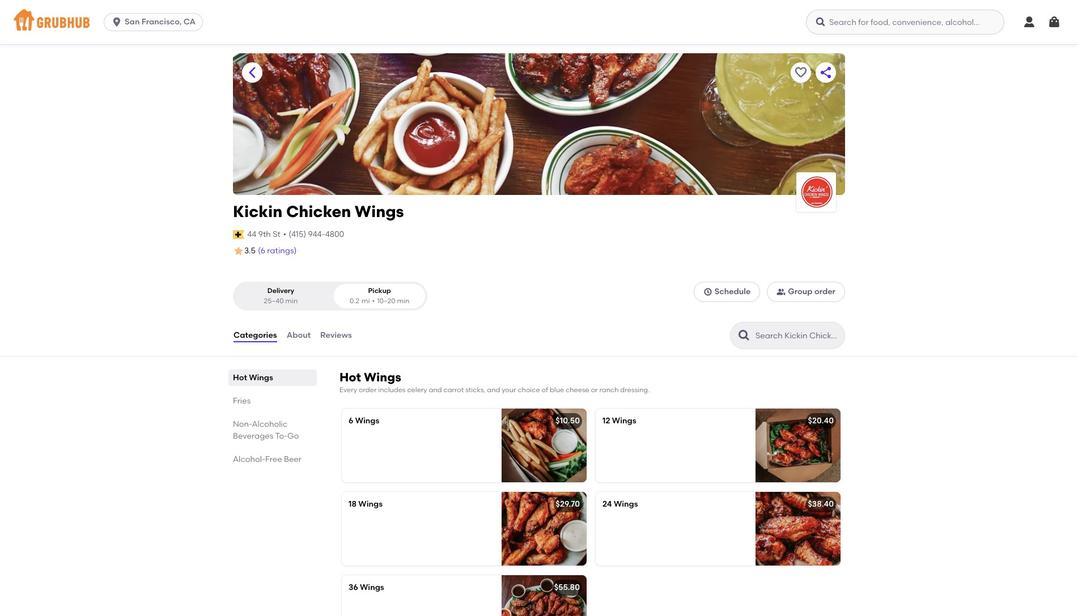 Task type: locate. For each thing, give the bounding box(es) containing it.
hot wings
[[233, 373, 273, 383]]

reviews
[[321, 331, 352, 340]]

18 wings
[[349, 500, 383, 510]]

1 horizontal spatial min
[[397, 297, 410, 305]]

6 wings
[[349, 417, 380, 426]]

svg image
[[1023, 15, 1037, 29], [111, 16, 123, 28], [816, 16, 827, 28], [704, 288, 713, 297]]

wings for 6 wings
[[355, 417, 380, 426]]

• right st at the left top of page
[[283, 230, 287, 239]]

pickup 0.2 mi • 10–20 min
[[350, 287, 410, 305]]

wings inside hot wings every order includes celery and carrot sticks, and your choice of blue cheese or ranch dressing.
[[364, 370, 401, 385]]

(6 ratings)
[[258, 246, 297, 256]]

option group
[[233, 282, 428, 311]]

2 and from the left
[[487, 386, 500, 394]]

12 wings
[[603, 417, 637, 426]]

delivery 25–40 min
[[264, 287, 298, 305]]

save this restaurant button
[[791, 62, 812, 83]]

svg image left the san at the top of the page
[[111, 16, 123, 28]]

kickin chicken wings logo image
[[797, 172, 837, 212]]

about button
[[286, 315, 311, 356]]

order inside button
[[815, 287, 836, 297]]

0 horizontal spatial hot
[[233, 373, 247, 383]]

Search for food, convenience, alcohol... search field
[[807, 10, 1005, 35]]

944-
[[308, 230, 325, 239]]

0.2
[[350, 297, 360, 305]]

kickin
[[233, 202, 283, 221]]

svg image left schedule at top right
[[704, 288, 713, 297]]

0 vertical spatial •
[[283, 230, 287, 239]]

people icon image
[[777, 288, 786, 297]]

option group containing delivery 25–40 min
[[233, 282, 428, 311]]

1 horizontal spatial hot
[[340, 370, 361, 385]]

hot
[[340, 370, 361, 385], [233, 373, 247, 383]]

1 min from the left
[[286, 297, 298, 305]]

wings for 12 wings
[[612, 417, 637, 426]]

francisco,
[[142, 17, 182, 27]]

wings
[[355, 202, 404, 221], [364, 370, 401, 385], [249, 373, 273, 383], [355, 417, 380, 426], [612, 417, 637, 426], [359, 500, 383, 510], [614, 500, 638, 510], [360, 583, 384, 593]]

0 horizontal spatial order
[[359, 386, 377, 394]]

group
[[789, 287, 813, 297]]

1 vertical spatial order
[[359, 386, 377, 394]]

hot for hot wings every order includes celery and carrot sticks, and your choice of blue cheese or ranch dressing.
[[340, 370, 361, 385]]

hot up fries
[[233, 373, 247, 383]]

search icon image
[[738, 329, 752, 343]]

categories
[[234, 331, 277, 340]]

•
[[283, 230, 287, 239], [372, 297, 375, 305]]

and left the your
[[487, 386, 500, 394]]

1 horizontal spatial and
[[487, 386, 500, 394]]

svg image left svg image
[[1023, 15, 1037, 29]]

$10.50
[[556, 417, 580, 426]]

44 9th st
[[247, 230, 281, 239]]

• right 'mi'
[[372, 297, 375, 305]]

12
[[603, 417, 611, 426]]

4800
[[325, 230, 344, 239]]

2 min from the left
[[397, 297, 410, 305]]

hot for hot wings
[[233, 373, 247, 383]]

1 horizontal spatial order
[[815, 287, 836, 297]]

36
[[349, 583, 358, 593]]

min inside 'pickup 0.2 mi • 10–20 min'
[[397, 297, 410, 305]]

or
[[591, 386, 598, 394]]

alcoholic
[[252, 420, 288, 429]]

1 horizontal spatial •
[[372, 297, 375, 305]]

36 wings
[[349, 583, 384, 593]]

min inside delivery 25–40 min
[[286, 297, 298, 305]]

kickin chicken wings
[[233, 202, 404, 221]]

and right celery
[[429, 386, 442, 394]]

main navigation navigation
[[0, 0, 1079, 44]]

schedule button
[[694, 282, 761, 302]]

non-alcoholic beverages to-go
[[233, 420, 299, 441]]

subscription pass image
[[233, 230, 245, 239]]

order right group
[[815, 287, 836, 297]]

star icon image
[[233, 246, 244, 257]]

chicken
[[286, 202, 351, 221]]

0 vertical spatial order
[[815, 287, 836, 297]]

1 vertical spatial •
[[372, 297, 375, 305]]

wings for hot wings
[[249, 373, 273, 383]]

to-
[[275, 432, 288, 441]]

min down delivery
[[286, 297, 298, 305]]

pickup
[[368, 287, 391, 295]]

0 horizontal spatial min
[[286, 297, 298, 305]]

san francisco, ca button
[[104, 13, 208, 31]]

save this restaurant image
[[795, 66, 808, 79]]

• (415) 944-4800
[[283, 230, 344, 239]]

6
[[349, 417, 354, 426]]

fries
[[233, 397, 251, 406]]

reviews button
[[320, 315, 353, 356]]

go
[[288, 432, 299, 441]]

9th
[[259, 230, 271, 239]]

celery
[[407, 386, 427, 394]]

1 and from the left
[[429, 386, 442, 394]]

3.5
[[244, 246, 256, 256]]

and
[[429, 386, 442, 394], [487, 386, 500, 394]]

order right every
[[359, 386, 377, 394]]

blue
[[550, 386, 564, 394]]

carrot
[[444, 386, 464, 394]]

non-
[[233, 420, 252, 429]]

hot inside hot wings every order includes celery and carrot sticks, and your choice of blue cheese or ranch dressing.
[[340, 370, 361, 385]]

0 horizontal spatial and
[[429, 386, 442, 394]]

min right 10–20
[[397, 297, 410, 305]]

order
[[815, 287, 836, 297], [359, 386, 377, 394]]

(415) 944-4800 button
[[289, 229, 344, 240]]

hot up every
[[340, 370, 361, 385]]

min
[[286, 297, 298, 305], [397, 297, 410, 305]]

mi
[[362, 297, 370, 305]]



Task type: vqa. For each thing, say whether or not it's contained in the screenshot.
36 Wings
yes



Task type: describe. For each thing, give the bounding box(es) containing it.
your
[[502, 386, 516, 394]]

44 9th st button
[[247, 228, 281, 241]]

wings for hot wings every order includes celery and carrot sticks, and your choice of blue cheese or ranch dressing.
[[364, 370, 401, 385]]

24
[[603, 500, 612, 510]]

(6
[[258, 246, 265, 256]]

$29.70
[[556, 500, 580, 510]]

24 wings image
[[756, 493, 841, 566]]

24 wings
[[603, 500, 638, 510]]

6 wings image
[[502, 409, 587, 483]]

0 horizontal spatial •
[[283, 230, 287, 239]]

ca
[[184, 17, 196, 27]]

about
[[287, 331, 311, 340]]

wings for 24 wings
[[614, 500, 638, 510]]

san
[[125, 17, 140, 27]]

25–40
[[264, 297, 284, 305]]

18 wings image
[[502, 493, 587, 566]]

(415)
[[289, 230, 306, 239]]

group order
[[789, 287, 836, 297]]

order inside hot wings every order includes celery and carrot sticks, and your choice of blue cheese or ranch dressing.
[[359, 386, 377, 394]]

beer
[[284, 455, 302, 465]]

$55.80
[[555, 583, 580, 593]]

10–20
[[377, 297, 396, 305]]

alcohol-
[[233, 455, 265, 465]]

cheese
[[566, 386, 590, 394]]

svg image inside san francisco, ca button
[[111, 16, 123, 28]]

wings for 18 wings
[[359, 500, 383, 510]]

wings for 36 wings
[[360, 583, 384, 593]]

18
[[349, 500, 357, 510]]

delivery
[[268, 287, 294, 295]]

share icon image
[[820, 66, 833, 79]]

categories button
[[233, 315, 278, 356]]

hot wings every order includes celery and carrot sticks, and your choice of blue cheese or ranch dressing.
[[340, 370, 650, 394]]

svg image up share icon
[[816, 16, 827, 28]]

every
[[340, 386, 357, 394]]

sticks,
[[466, 386, 486, 394]]

12 wings image
[[756, 409, 841, 483]]

choice
[[518, 386, 540, 394]]

includes
[[378, 386, 406, 394]]

st
[[273, 230, 281, 239]]

$20.40
[[809, 417, 834, 426]]

$38.40
[[809, 500, 834, 510]]

of
[[542, 386, 549, 394]]

ratings)
[[267, 246, 297, 256]]

• inside 'pickup 0.2 mi • 10–20 min'
[[372, 297, 375, 305]]

schedule
[[715, 287, 751, 297]]

Search Kickin Chicken Wings search field
[[755, 331, 842, 341]]

36 wings image
[[502, 576, 587, 617]]

group order button
[[768, 282, 846, 302]]

ranch
[[600, 386, 619, 394]]

dressing.
[[621, 386, 650, 394]]

san francisco, ca
[[125, 17, 196, 27]]

alcohol-free beer
[[233, 455, 302, 465]]

svg image
[[1048, 15, 1062, 29]]

free
[[265, 455, 282, 465]]

44
[[247, 230, 257, 239]]

svg image inside schedule button
[[704, 288, 713, 297]]

caret left icon image
[[246, 66, 259, 79]]

beverages
[[233, 432, 274, 441]]



